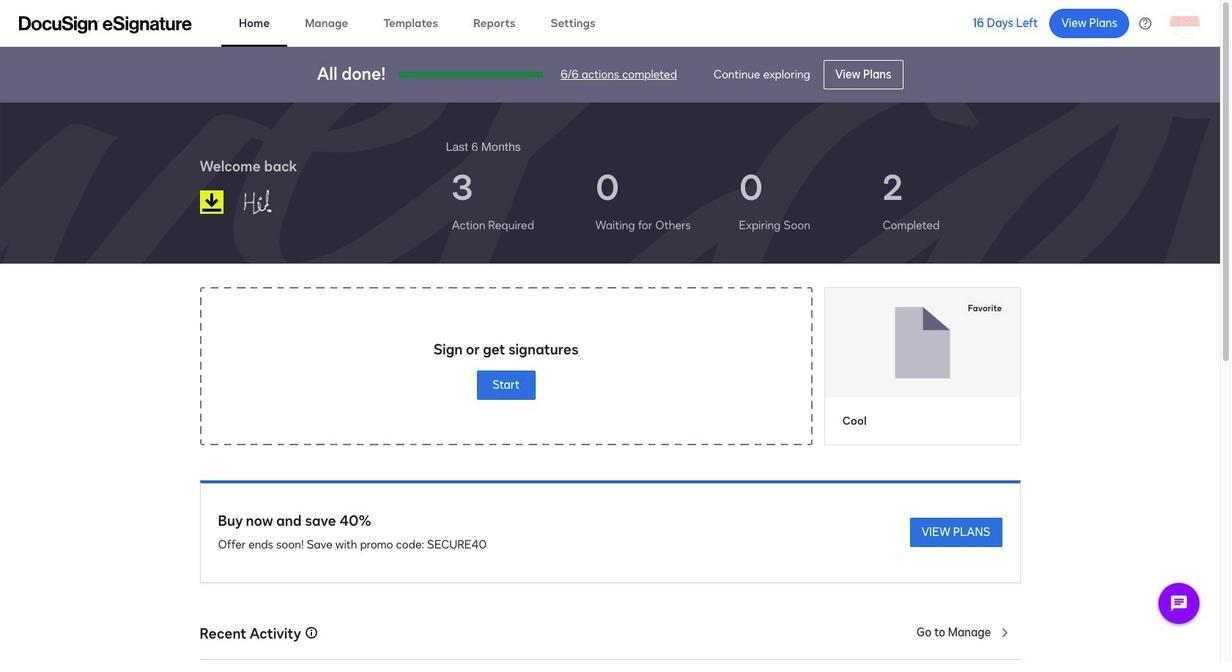 Task type: describe. For each thing, give the bounding box(es) containing it.
docusignlogo image
[[200, 191, 223, 214]]



Task type: locate. For each thing, give the bounding box(es) containing it.
generic name image
[[236, 183, 312, 221]]

heading
[[446, 138, 521, 155]]

use cool image
[[825, 288, 1020, 398]]

your uploaded profile image image
[[1171, 8, 1200, 38]]

list
[[446, 155, 1021, 246]]

docusign esignature image
[[19, 16, 192, 33]]



Task type: vqa. For each thing, say whether or not it's contained in the screenshot.
text field
no



